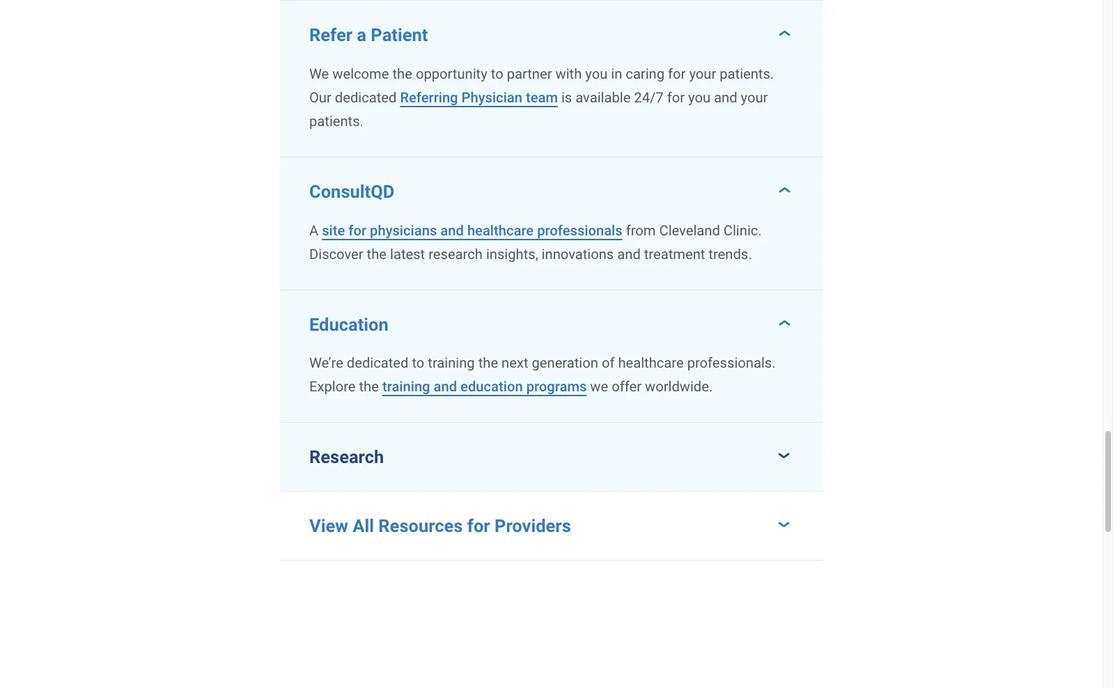 Task type: locate. For each thing, give the bounding box(es) containing it.
dedicated inside "we welcome the opportunity to partner with you in caring for your patients. our dedicated"
[[335, 89, 397, 106]]

0 horizontal spatial to
[[412, 355, 425, 372]]

explore
[[309, 379, 356, 395]]

patients. inside "we welcome the opportunity to partner with you in caring for your patients. our dedicated"
[[720, 65, 774, 82]]

referring physician team
[[400, 89, 558, 106]]

we welcome the opportunity to partner with you in caring for your patients. our dedicated
[[309, 65, 774, 106]]

from cleveland clinic. discover the latest research insights, innovations and treatment trends.
[[309, 222, 762, 262]]

research
[[309, 447, 384, 468]]

to inside "we welcome the opportunity to partner with you in caring for your patients. our dedicated"
[[491, 65, 504, 82]]

discover
[[309, 246, 364, 262]]

the
[[393, 65, 412, 82], [367, 246, 387, 262], [479, 355, 498, 372], [359, 379, 379, 395]]

0 vertical spatial patients.
[[720, 65, 774, 82]]

0 horizontal spatial your
[[689, 65, 717, 82]]

and inside from cleveland clinic. discover the latest research insights, innovations and treatment trends.
[[618, 246, 641, 262]]

for
[[668, 65, 686, 82], [667, 89, 685, 106], [349, 222, 367, 239], [467, 516, 490, 537]]

1 horizontal spatial you
[[689, 89, 711, 106]]

you right 24/7
[[689, 89, 711, 106]]

a
[[357, 24, 367, 45]]

trends.
[[709, 246, 752, 262]]

the up referring
[[393, 65, 412, 82]]

the left latest
[[367, 246, 387, 262]]

with
[[556, 65, 582, 82]]

clinic.
[[724, 222, 762, 239]]

1 vertical spatial your
[[741, 89, 768, 106]]

tab list
[[280, 0, 823, 561]]

0 vertical spatial training
[[428, 355, 475, 372]]

to
[[491, 65, 504, 82], [412, 355, 425, 372]]

treatment
[[644, 246, 706, 262]]

healthcare up offer
[[618, 355, 684, 372]]

and
[[714, 89, 738, 106], [441, 222, 464, 239], [618, 246, 641, 262], [434, 379, 457, 395]]

is available 24/7 for you and your patients.
[[309, 89, 768, 129]]

1 vertical spatial to
[[412, 355, 425, 372]]

of
[[602, 355, 615, 372]]

0 vertical spatial your
[[689, 65, 717, 82]]

physician
[[462, 89, 523, 106]]

1 horizontal spatial your
[[741, 89, 768, 106]]

for left providers
[[467, 516, 490, 537]]

refer
[[309, 24, 353, 45]]

physicians
[[370, 222, 437, 239]]

1 horizontal spatial healthcare
[[618, 355, 684, 372]]

you inside is available 24/7 for you and your patients.
[[689, 89, 711, 106]]

dedicated
[[335, 89, 397, 106], [347, 355, 409, 372]]

for inside is available 24/7 for you and your patients.
[[667, 89, 685, 106]]

24/7
[[634, 89, 664, 106]]

1 vertical spatial patients.
[[309, 113, 364, 129]]

innovations
[[542, 246, 614, 262]]

providers
[[495, 516, 571, 537]]

0 vertical spatial dedicated
[[335, 89, 397, 106]]

healthcare up "insights,"
[[468, 222, 534, 239]]

for right caring
[[668, 65, 686, 82]]

0 vertical spatial you
[[586, 65, 608, 82]]

research tab
[[280, 423, 823, 492]]

0 horizontal spatial patients.
[[309, 113, 364, 129]]

dedicated down welcome
[[335, 89, 397, 106]]

we
[[309, 65, 329, 82]]

education
[[309, 314, 389, 335]]

cleveland
[[660, 222, 720, 239]]

the right explore on the bottom of page
[[359, 379, 379, 395]]

you left in
[[586, 65, 608, 82]]

your inside is available 24/7 for you and your patients.
[[741, 89, 768, 106]]

0 vertical spatial healthcare
[[468, 222, 534, 239]]

1 vertical spatial dedicated
[[347, 355, 409, 372]]

for right 24/7
[[667, 89, 685, 106]]

patients.
[[720, 65, 774, 82], [309, 113, 364, 129]]

dedicated inside we're dedicated to training the next generation of healthcare professionals. explore the
[[347, 355, 409, 372]]

your
[[689, 65, 717, 82], [741, 89, 768, 106]]

worldwide.
[[645, 379, 713, 395]]

0 horizontal spatial you
[[586, 65, 608, 82]]

1 vertical spatial you
[[689, 89, 711, 106]]

the up education
[[479, 355, 498, 372]]

1 vertical spatial healthcare
[[618, 355, 684, 372]]

for right site
[[349, 222, 367, 239]]

healthcare
[[468, 222, 534, 239], [618, 355, 684, 372]]

and inside is available 24/7 for you and your patients.
[[714, 89, 738, 106]]

1 horizontal spatial patients.
[[720, 65, 774, 82]]

welcome
[[333, 65, 389, 82]]

dedicated down education
[[347, 355, 409, 372]]

0 vertical spatial to
[[491, 65, 504, 82]]

insights,
[[486, 246, 538, 262]]

view
[[309, 516, 348, 537]]

training
[[428, 355, 475, 372], [383, 379, 430, 395]]

1 horizontal spatial to
[[491, 65, 504, 82]]

you
[[586, 65, 608, 82], [689, 89, 711, 106]]

professionals.
[[688, 355, 776, 372]]

professionals
[[537, 222, 623, 239]]

your inside "we welcome the opportunity to partner with you in caring for your patients. our dedicated"
[[689, 65, 717, 82]]

generation
[[532, 355, 599, 372]]



Task type: describe. For each thing, give the bounding box(es) containing it.
consultqd tab
[[280, 157, 823, 207]]

site
[[322, 222, 345, 239]]

we're dedicated to training the next generation of healthcare professionals. explore the
[[309, 355, 776, 395]]

partner
[[507, 65, 552, 82]]

refer a patient tab
[[280, 1, 823, 51]]

the inside "we welcome the opportunity to partner with you in caring for your patients. our dedicated"
[[393, 65, 412, 82]]

team
[[526, 89, 558, 106]]

our
[[309, 89, 332, 106]]

training inside we're dedicated to training the next generation of healthcare professionals. explore the
[[428, 355, 475, 372]]

opportunity
[[416, 65, 488, 82]]

patients. inside is available 24/7 for you and your patients.
[[309, 113, 364, 129]]

referring
[[400, 89, 458, 106]]

to inside we're dedicated to training the next generation of healthcare professionals. explore the
[[412, 355, 425, 372]]

a
[[309, 222, 319, 239]]

tab list containing refer a patient
[[280, 0, 823, 561]]

site for physicians and healthcare professionals link
[[322, 222, 623, 239]]

programs
[[527, 379, 587, 395]]

for inside tab
[[467, 516, 490, 537]]

view all resources for providers tab
[[280, 492, 823, 561]]

training and education programs we offer worldwide.
[[383, 379, 713, 395]]

caring
[[626, 65, 665, 82]]

next
[[502, 355, 529, 372]]

education tab
[[280, 290, 823, 340]]

latest
[[390, 246, 425, 262]]

0 horizontal spatial healthcare
[[468, 222, 534, 239]]

refer a patient
[[309, 24, 428, 45]]

a site for physicians and healthcare professionals
[[309, 222, 623, 239]]

1 vertical spatial training
[[383, 379, 430, 395]]

we
[[590, 379, 609, 395]]

the inside from cleveland clinic. discover the latest research insights, innovations and treatment trends.
[[367, 246, 387, 262]]

training and education programs link
[[383, 379, 587, 395]]

consultqd
[[309, 181, 395, 202]]

is
[[562, 89, 572, 106]]

all
[[353, 516, 374, 537]]

patient
[[371, 24, 428, 45]]

you inside "we welcome the opportunity to partner with you in caring for your patients. our dedicated"
[[586, 65, 608, 82]]

view all resources for providers
[[309, 516, 571, 537]]

from
[[626, 222, 656, 239]]

available
[[576, 89, 631, 106]]

referring physician team link
[[400, 89, 558, 106]]

research
[[429, 246, 483, 262]]

we're
[[309, 355, 343, 372]]

for inside "we welcome the opportunity to partner with you in caring for your patients. our dedicated"
[[668, 65, 686, 82]]

offer
[[612, 379, 642, 395]]

in
[[611, 65, 623, 82]]

healthcare inside we're dedicated to training the next generation of healthcare professionals. explore the
[[618, 355, 684, 372]]

education
[[461, 379, 523, 395]]

resources
[[379, 516, 463, 537]]



Task type: vqa. For each thing, say whether or not it's contained in the screenshot.
tab list containing Refer a Patient
yes



